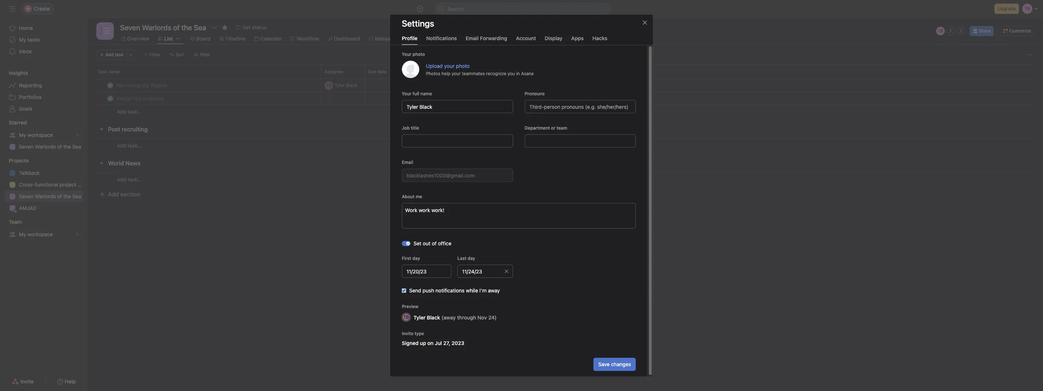 Task type: vqa. For each thing, say whether or not it's contained in the screenshot.
the Add items to starred IMAGE
no



Task type: locate. For each thing, give the bounding box(es) containing it.
day right last
[[468, 256, 475, 261]]

task… down recruiting at the top left of page
[[128, 142, 142, 148]]

Completed checkbox
[[106, 81, 115, 90], [106, 94, 115, 103]]

your photo
[[402, 51, 425, 57]]

my workspace link down amjad link
[[4, 229, 83, 240]]

0 vertical spatial seven
[[19, 144, 33, 150]]

2 vertical spatial my
[[19, 231, 26, 237]]

0 vertical spatial seven warlords of the sea
[[19, 144, 81, 150]]

email inside 'button'
[[466, 35, 479, 41]]

1 vertical spatial the
[[63, 193, 71, 199]]

completed image
[[106, 94, 115, 103]]

board
[[196, 35, 211, 42]]

1 vertical spatial email
[[402, 160, 413, 165]]

date
[[378, 69, 387, 74]]

my for global element
[[19, 37, 26, 43]]

header untitled section tree grid
[[88, 79, 1044, 118]]

1 vertical spatial seven warlords of the sea
[[19, 193, 81, 199]]

list link
[[158, 35, 173, 43]]

0 vertical spatial my workspace
[[19, 132, 53, 138]]

1 vertical spatial completed checkbox
[[106, 94, 115, 103]]

day for last day
[[468, 256, 475, 261]]

1 horizontal spatial email
[[466, 35, 479, 41]]

of inside starred element
[[57, 144, 62, 150]]

away
[[488, 287, 500, 294]]

completed checkbox inside "recruiting top pirates" cell
[[106, 81, 115, 90]]

1 vertical spatial tyler
[[414, 314, 426, 320]]

1 seven from the top
[[19, 144, 33, 150]]

add task… inside header untitled section tree grid
[[117, 108, 142, 115]]

task… up the section
[[128, 176, 142, 182]]

1 vertical spatial your
[[402, 91, 412, 96]]

collapse task list for this section image
[[99, 160, 104, 166]]

0 vertical spatial task…
[[128, 108, 142, 115]]

tb inside button
[[938, 28, 944, 34]]

invite inside "invite" button
[[20, 378, 34, 384]]

2 my workspace link from the top
[[4, 229, 83, 240]]

1 add task… from the top
[[117, 108, 142, 115]]

1 workspace from the top
[[27, 132, 53, 138]]

task… for recruiting
[[128, 142, 142, 148]]

add down post recruiting button
[[117, 142, 126, 148]]

3 add task… from the top
[[117, 176, 142, 182]]

None text field
[[402, 100, 513, 113], [402, 265, 452, 278], [402, 100, 513, 113], [402, 265, 452, 278]]

0 vertical spatial add task… button
[[117, 108, 142, 116]]

seven inside projects element
[[19, 193, 33, 199]]

my workspace link down goals 'link'
[[4, 129, 83, 141]]

first
[[402, 256, 411, 261]]

hacks button
[[593, 35, 608, 45]]

1 vertical spatial invite
[[20, 378, 34, 384]]

email up "about"
[[402, 160, 413, 165]]

add for add task… button within header untitled section tree grid
[[117, 108, 126, 115]]

overview
[[127, 35, 150, 42]]

starred button
[[0, 119, 27, 126]]

2 vertical spatial add task… row
[[88, 172, 1044, 186]]

projects element
[[0, 154, 88, 215]]

row
[[88, 65, 1044, 79], [96, 78, 1035, 79], [88, 79, 1044, 92], [88, 92, 1044, 105]]

the down "project" at left top
[[63, 193, 71, 199]]

your left 'full'
[[402, 91, 412, 96]]

invite inside invite type signed up on jul 27, 2023
[[402, 331, 414, 336]]

job title
[[402, 125, 419, 131]]

my workspace down team
[[19, 231, 53, 237]]

1 horizontal spatial tyler
[[414, 314, 426, 320]]

1 horizontal spatial name
[[421, 91, 432, 96]]

1 vertical spatial my workspace link
[[4, 229, 83, 240]]

2 task… from the top
[[128, 142, 142, 148]]

0 vertical spatial name
[[109, 69, 120, 74]]

warlords up talkback link
[[35, 144, 56, 150]]

tyler down preview
[[414, 314, 426, 320]]

1 vertical spatial of
[[57, 193, 62, 199]]

1 horizontal spatial tb
[[404, 314, 409, 320]]

day for first day
[[413, 256, 420, 261]]

workspace inside starred element
[[27, 132, 53, 138]]

task… down assign hq locations 'text field'
[[128, 108, 142, 115]]

completed checkbox for assign hq locations 'text field'
[[106, 94, 115, 103]]

my left tasks
[[19, 37, 26, 43]]

my workspace inside teams element
[[19, 231, 53, 237]]

of for first seven warlords of the sea link from the top of the page
[[57, 144, 62, 150]]

1 vertical spatial workspace
[[27, 231, 53, 237]]

2 add task… from the top
[[117, 142, 142, 148]]

your right help
[[452, 71, 461, 76]]

invite type signed up on jul 27, 2023
[[402, 331, 465, 346]]

seven warlords of the sea for first seven warlords of the sea link from the top of the page
[[19, 144, 81, 150]]

2 horizontal spatial tb
[[938, 28, 944, 34]]

add task… row
[[88, 105, 1044, 118], [88, 138, 1044, 152], [88, 172, 1044, 186]]

2 add task… button from the top
[[117, 141, 142, 150]]

1 horizontal spatial photo
[[456, 63, 470, 69]]

name right task
[[109, 69, 120, 74]]

1 sea from the top
[[72, 144, 81, 150]]

add task… up the section
[[117, 176, 142, 182]]

1 vertical spatial sea
[[72, 193, 81, 199]]

seven warlords of the sea
[[19, 144, 81, 150], [19, 193, 81, 199]]

add inside header untitled section tree grid
[[117, 108, 126, 115]]

seven up the projects in the left top of the page
[[19, 144, 33, 150]]

seven warlords of the sea inside projects element
[[19, 193, 81, 199]]

seven for 2nd seven warlords of the sea link from the top of the page
[[19, 193, 33, 199]]

the inside starred element
[[63, 144, 71, 150]]

seven warlords of the sea link up talkback link
[[4, 141, 83, 153]]

1 horizontal spatial black
[[427, 314, 440, 320]]

due
[[368, 69, 376, 74]]

0 vertical spatial your
[[402, 51, 412, 57]]

insights element
[[0, 66, 88, 116]]

2 day from the left
[[468, 256, 475, 261]]

me
[[416, 194, 422, 199]]

0 vertical spatial workspace
[[27, 132, 53, 138]]

1 vertical spatial warlords
[[35, 193, 56, 199]]

3 add task… button from the top
[[117, 175, 142, 183]]

of down "cross-functional project plan" in the left of the page
[[57, 193, 62, 199]]

insights button
[[0, 69, 28, 77]]

files link
[[408, 35, 425, 43]]

add task… button down post recruiting button
[[117, 141, 142, 150]]

0 horizontal spatial email
[[402, 160, 413, 165]]

full
[[413, 91, 419, 96]]

list image
[[101, 27, 110, 35]]

0 vertical spatial add task…
[[117, 108, 142, 115]]

2 sea from the top
[[72, 193, 81, 199]]

2 my workspace from the top
[[19, 231, 53, 237]]

black
[[346, 82, 357, 88], [427, 314, 440, 320]]

set out of office switch
[[402, 241, 411, 246]]

seven warlords of the sea down "cross-functional project plan" in the left of the page
[[19, 193, 81, 199]]

the for 2nd seven warlords of the sea link from the top of the page
[[63, 193, 71, 199]]

cross-
[[19, 181, 35, 188]]

my workspace
[[19, 132, 53, 138], [19, 231, 53, 237]]

add section
[[108, 191, 140, 198]]

add task… button up the section
[[117, 175, 142, 183]]

name right 'full'
[[421, 91, 432, 96]]

1 add task… button from the top
[[117, 108, 142, 116]]

assign hq locations cell
[[88, 92, 322, 105]]

1 vertical spatial photo
[[456, 63, 470, 69]]

teams element
[[0, 215, 88, 242]]

photo
[[413, 51, 425, 57], [456, 63, 470, 69]]

in
[[516, 71, 520, 76]]

changes
[[611, 361, 631, 367]]

1 vertical spatial my
[[19, 132, 26, 138]]

0 horizontal spatial name
[[109, 69, 120, 74]]

department
[[525, 125, 550, 131]]

1 warlords from the top
[[35, 144, 56, 150]]

on
[[428, 340, 434, 346]]

seven for first seven warlords of the sea link from the top of the page
[[19, 144, 33, 150]]

0 vertical spatial black
[[346, 82, 357, 88]]

0 horizontal spatial invite
[[20, 378, 34, 384]]

Send push notifications while I'm away checkbox
[[402, 288, 406, 293]]

2 vertical spatial add task… button
[[117, 175, 142, 183]]

save changes button
[[594, 358, 636, 371]]

0 horizontal spatial tyler
[[335, 82, 345, 88]]

share
[[979, 28, 991, 34]]

save changes
[[599, 361, 631, 367]]

my inside teams element
[[19, 231, 26, 237]]

0 vertical spatial of
[[57, 144, 62, 150]]

pronouns
[[525, 91, 545, 96]]

2 seven from the top
[[19, 193, 33, 199]]

2 vertical spatial add task…
[[117, 176, 142, 182]]

24)
[[489, 314, 497, 320]]

account
[[516, 35, 536, 41]]

my workspace inside starred element
[[19, 132, 53, 138]]

add left task
[[106, 52, 114, 57]]

add up the post recruiting
[[117, 108, 126, 115]]

of right out
[[432, 240, 437, 246]]

my tasks link
[[4, 34, 83, 46]]

your for settings
[[402, 51, 412, 57]]

add left the section
[[108, 191, 119, 198]]

3 my from the top
[[19, 231, 26, 237]]

timeline link
[[219, 35, 246, 43]]

seven warlords of the sea link down functional
[[4, 191, 83, 202]]

world
[[108, 160, 124, 167]]

2 your from the top
[[402, 91, 412, 96]]

1 my workspace link from the top
[[4, 129, 83, 141]]

upload
[[426, 63, 443, 69]]

add task… for recruiting
[[117, 142, 142, 148]]

completed checkbox inside assign hq locations cell
[[106, 94, 115, 103]]

3 task… from the top
[[128, 176, 142, 182]]

your down profile button
[[402, 51, 412, 57]]

reporting
[[19, 82, 42, 88]]

0 horizontal spatial tb
[[326, 82, 332, 88]]

my inside my tasks link
[[19, 37, 26, 43]]

add task… button inside header untitled section tree grid
[[117, 108, 142, 116]]

workspace down amjad link
[[27, 231, 53, 237]]

seven down cross-
[[19, 193, 33, 199]]

tyler
[[335, 82, 345, 88], [414, 314, 426, 320]]

1 seven warlords of the sea from the top
[[19, 144, 81, 150]]

row containing tb
[[88, 79, 1044, 92]]

1 vertical spatial add task…
[[117, 142, 142, 148]]

1 my workspace from the top
[[19, 132, 53, 138]]

1 vertical spatial task…
[[128, 142, 142, 148]]

1 vertical spatial seven warlords of the sea link
[[4, 191, 83, 202]]

0 vertical spatial add task… row
[[88, 105, 1044, 118]]

1 vertical spatial your
[[452, 71, 461, 76]]

2 vertical spatial task…
[[128, 176, 142, 182]]

1 day from the left
[[413, 256, 420, 261]]

I usually work from 9am-5pm PST. Feel free to assign me a task with a due date anytime. Also, I love dogs! text field
[[402, 203, 636, 229]]

seven inside starred element
[[19, 144, 33, 150]]

0 vertical spatial my
[[19, 37, 26, 43]]

0 horizontal spatial black
[[346, 82, 357, 88]]

add task… row for world news
[[88, 172, 1044, 186]]

0 vertical spatial sea
[[72, 144, 81, 150]]

1 the from the top
[[63, 144, 71, 150]]

the inside projects element
[[63, 193, 71, 199]]

the up talkback link
[[63, 144, 71, 150]]

asana
[[521, 71, 534, 76]]

sea inside starred element
[[72, 144, 81, 150]]

1 vertical spatial seven
[[19, 193, 33, 199]]

add task… down assign hq locations 'text field'
[[117, 108, 142, 115]]

2 workspace from the top
[[27, 231, 53, 237]]

black inside row
[[346, 82, 357, 88]]

my down team
[[19, 231, 26, 237]]

photos
[[426, 71, 441, 76]]

0 vertical spatial invite
[[402, 331, 414, 336]]

of for 2nd seven warlords of the sea link from the top of the page
[[57, 193, 62, 199]]

add for recruiting's add task… button
[[117, 142, 126, 148]]

completed checkbox down completed icon
[[106, 94, 115, 103]]

completed checkbox for recruiting top pirates text box
[[106, 81, 115, 90]]

files
[[414, 35, 425, 42]]

0 vertical spatial completed checkbox
[[106, 81, 115, 90]]

due date
[[368, 69, 387, 74]]

amjad link
[[4, 202, 83, 214]]

0 vertical spatial email
[[466, 35, 479, 41]]

completed checkbox up completed image at the top of page
[[106, 81, 115, 90]]

task
[[98, 69, 107, 74]]

hide sidebar image
[[9, 6, 15, 12]]

0 vertical spatial my workspace link
[[4, 129, 83, 141]]

seven warlords of the sea up talkback link
[[19, 144, 81, 150]]

0 vertical spatial seven warlords of the sea link
[[4, 141, 83, 153]]

add task… down post recruiting button
[[117, 142, 142, 148]]

0 vertical spatial the
[[63, 144, 71, 150]]

send
[[409, 287, 421, 294]]

your up help
[[444, 63, 455, 69]]

0 horizontal spatial day
[[413, 256, 420, 261]]

cross-functional project plan link
[[4, 179, 88, 191]]

1 vertical spatial add task… row
[[88, 138, 1044, 152]]

my down starred
[[19, 132, 26, 138]]

1 completed checkbox from the top
[[106, 81, 115, 90]]

1 add task… row from the top
[[88, 105, 1044, 118]]

1 vertical spatial add task… button
[[117, 141, 142, 150]]

my workspace link
[[4, 129, 83, 141], [4, 229, 83, 240]]

photo down the files
[[413, 51, 425, 57]]

of up talkback link
[[57, 144, 62, 150]]

of inside projects element
[[57, 193, 62, 199]]

invite for invite
[[20, 378, 34, 384]]

1 vertical spatial my workspace
[[19, 231, 53, 237]]

0 vertical spatial warlords
[[35, 144, 56, 150]]

1 vertical spatial black
[[427, 314, 440, 320]]

workspace inside teams element
[[27, 231, 53, 237]]

your
[[444, 63, 455, 69], [452, 71, 461, 76]]

my
[[19, 37, 26, 43], [19, 132, 26, 138], [19, 231, 26, 237]]

1 horizontal spatial invite
[[402, 331, 414, 336]]

jul
[[435, 340, 442, 346]]

tasks
[[27, 37, 40, 43]]

your
[[402, 51, 412, 57], [402, 91, 412, 96]]

add task… button down assign hq locations 'text field'
[[117, 108, 142, 116]]

warlords inside projects element
[[35, 193, 56, 199]]

hacks
[[593, 35, 608, 41]]

0 horizontal spatial photo
[[413, 51, 425, 57]]

seven warlords of the sea inside starred element
[[19, 144, 81, 150]]

3 add task… row from the top
[[88, 172, 1044, 186]]

add
[[106, 52, 114, 57], [117, 108, 126, 115], [117, 142, 126, 148], [117, 176, 126, 182], [108, 191, 119, 198]]

2 seven warlords of the sea from the top
[[19, 193, 81, 199]]

add up add section button at the left of the page
[[117, 176, 126, 182]]

task…
[[128, 108, 142, 115], [128, 142, 142, 148], [128, 176, 142, 182]]

1 your from the top
[[402, 51, 412, 57]]

collapse task list for this section image
[[99, 126, 104, 132]]

seven
[[19, 144, 33, 150], [19, 193, 33, 199]]

0 vertical spatial tb
[[938, 28, 944, 34]]

add task…
[[117, 108, 142, 115], [117, 142, 142, 148], [117, 176, 142, 182]]

0 vertical spatial photo
[[413, 51, 425, 57]]

tyler down 'assignee'
[[335, 82, 345, 88]]

tyler inside header untitled section tree grid
[[335, 82, 345, 88]]

2 warlords from the top
[[35, 193, 56, 199]]

2 completed checkbox from the top
[[106, 94, 115, 103]]

dashboard
[[334, 35, 360, 42]]

portfolios
[[19, 94, 41, 100]]

2 the from the top
[[63, 193, 71, 199]]

1 my from the top
[[19, 37, 26, 43]]

plan
[[78, 181, 88, 188]]

day
[[413, 256, 420, 261], [468, 256, 475, 261]]

notifications button
[[426, 35, 457, 45]]

workspace down goals 'link'
[[27, 132, 53, 138]]

1 vertical spatial tb
[[326, 82, 332, 88]]

my workspace link inside starred element
[[4, 129, 83, 141]]

world news
[[108, 160, 141, 167]]

warlords down the cross-functional project plan link
[[35, 193, 56, 199]]

workspace
[[27, 132, 53, 138], [27, 231, 53, 237]]

you
[[508, 71, 515, 76]]

my workspace down starred
[[19, 132, 53, 138]]

2 vertical spatial tb
[[404, 314, 409, 320]]

2 my from the top
[[19, 132, 26, 138]]

1 vertical spatial name
[[421, 91, 432, 96]]

workflow
[[297, 35, 319, 42]]

black for tyler black
[[346, 82, 357, 88]]

1 horizontal spatial day
[[468, 256, 475, 261]]

inbox link
[[4, 46, 83, 57]]

0 vertical spatial tyler
[[335, 82, 345, 88]]

office
[[438, 240, 452, 246]]

add task… button for news
[[117, 175, 142, 183]]

email left "forwarding"
[[466, 35, 479, 41]]

day right first
[[413, 256, 420, 261]]

the for first seven warlords of the sea link from the top of the page
[[63, 144, 71, 150]]

last
[[458, 256, 467, 261]]

1 task… from the top
[[128, 108, 142, 115]]

calendar link
[[254, 35, 282, 43]]

signed
[[402, 340, 419, 346]]

None text field
[[118, 21, 208, 34], [402, 134, 513, 148], [525, 134, 636, 148], [402, 169, 513, 182], [118, 21, 208, 34], [402, 134, 513, 148], [525, 134, 636, 148], [402, 169, 513, 182]]

photo up the 'teammates' at top left
[[456, 63, 470, 69]]

2 add task… row from the top
[[88, 138, 1044, 152]]



Task type: describe. For each thing, give the bounding box(es) containing it.
post recruiting
[[108, 126, 148, 133]]

recruiting top pirates cell
[[88, 79, 322, 92]]

(away
[[442, 314, 456, 320]]

row containing task name
[[88, 65, 1044, 79]]

type
[[415, 331, 424, 336]]

i'm
[[480, 287, 487, 294]]

teammates
[[462, 71, 485, 76]]

functional
[[35, 181, 58, 188]]

task
[[115, 52, 124, 57]]

completed image
[[106, 81, 115, 90]]

gantt link
[[434, 35, 453, 43]]

calendar
[[260, 35, 282, 42]]

share button
[[970, 26, 994, 36]]

task… for news
[[128, 176, 142, 182]]

out
[[423, 240, 431, 246]]

invite button
[[7, 375, 38, 388]]

seven warlords of the sea for 2nd seven warlords of the sea link from the top of the page
[[19, 193, 81, 199]]

warlords inside starred element
[[35, 144, 56, 150]]

section
[[120, 191, 140, 198]]

tyler black (away through nov 24)
[[414, 314, 497, 320]]

job
[[402, 125, 410, 131]]

task… inside header untitled section tree grid
[[128, 108, 142, 115]]

my workspace link inside teams element
[[4, 229, 83, 240]]

my inside starred element
[[19, 132, 26, 138]]

0 vertical spatial your
[[444, 63, 455, 69]]

2023
[[452, 340, 465, 346]]

profile
[[402, 35, 418, 41]]

apps button
[[571, 35, 584, 45]]

my tasks
[[19, 37, 40, 43]]

email for email forwarding
[[466, 35, 479, 41]]

1 seven warlords of the sea link from the top
[[4, 141, 83, 153]]

global element
[[0, 18, 88, 62]]

send push notifications while i'm away
[[409, 287, 500, 294]]

my for teams element
[[19, 231, 26, 237]]

add section button
[[96, 188, 143, 201]]

about
[[402, 194, 415, 199]]

reporting link
[[4, 80, 83, 91]]

nov
[[478, 314, 487, 320]]

inbox
[[19, 48, 32, 54]]

add task… for news
[[117, 176, 142, 182]]

world news button
[[108, 157, 141, 170]]

team button
[[0, 218, 22, 226]]

your for your photo
[[402, 91, 412, 96]]

Assign HQ locations text field
[[115, 95, 166, 102]]

list
[[164, 35, 173, 42]]

Optional text field
[[458, 265, 513, 278]]

save
[[599, 361, 610, 367]]

starred
[[9, 119, 27, 126]]

account button
[[516, 35, 536, 45]]

workspace for my workspace link within the starred element
[[27, 132, 53, 138]]

tyler for tyler black
[[335, 82, 345, 88]]

title
[[411, 125, 419, 131]]

recruiting
[[122, 126, 148, 133]]

clear date image
[[504, 269, 509, 273]]

add for add task… button associated with news
[[117, 176, 126, 182]]

home
[[19, 25, 33, 31]]

set out of office
[[414, 240, 452, 246]]

news
[[126, 160, 141, 167]]

close image
[[642, 20, 648, 26]]

email forwarding button
[[466, 35, 507, 45]]

insights
[[9, 70, 28, 76]]

through
[[457, 314, 476, 320]]

talkback link
[[4, 167, 83, 179]]

tb button
[[936, 27, 945, 35]]

Recruiting top Pirates text field
[[115, 82, 169, 89]]

projects button
[[0, 157, 29, 164]]

dashboard link
[[328, 35, 360, 43]]

messages
[[375, 35, 399, 42]]

display
[[545, 35, 563, 41]]

preview
[[402, 304, 419, 309]]

task name
[[98, 69, 120, 74]]

Third-person pronouns (e.g. she/her/hers) text field
[[525, 100, 636, 113]]

last day
[[458, 256, 475, 261]]

recognize
[[486, 71, 507, 76]]

overview link
[[121, 35, 150, 43]]

sea inside projects element
[[72, 193, 81, 199]]

team
[[557, 125, 567, 131]]

tb inside header untitled section tree grid
[[326, 82, 332, 88]]

about me
[[402, 194, 422, 199]]

2 vertical spatial of
[[432, 240, 437, 246]]

add task
[[106, 52, 124, 57]]

tyler for tyler black (away through nov 24)
[[414, 314, 426, 320]]

upload new photo image
[[402, 61, 420, 78]]

invite for invite type signed up on jul 27, 2023
[[402, 331, 414, 336]]

remove from starred image
[[222, 24, 228, 30]]

email for email
[[402, 160, 413, 165]]

2 seven warlords of the sea link from the top
[[4, 191, 83, 202]]

notifications
[[436, 287, 465, 294]]

talkback
[[19, 170, 40, 176]]

photo inside 'upload your photo photos help your teammates recognize you in asana'
[[456, 63, 470, 69]]

profile button
[[402, 35, 418, 45]]

post recruiting button
[[108, 123, 148, 136]]

goals
[[19, 106, 32, 112]]

timeline
[[225, 35, 246, 42]]

apps
[[571, 35, 584, 41]]

add task… row for post recruiting
[[88, 138, 1044, 152]]

upgrade button
[[995, 4, 1019, 14]]

gantt
[[440, 35, 453, 42]]

workflow link
[[291, 35, 319, 43]]

help
[[442, 71, 451, 76]]

display button
[[545, 35, 563, 45]]

black for tyler black (away through nov 24)
[[427, 314, 440, 320]]

add task… button for recruiting
[[117, 141, 142, 150]]

starred element
[[0, 116, 88, 154]]

workspace for my workspace link within the teams element
[[27, 231, 53, 237]]

post
[[108, 126, 120, 133]]

tyler black
[[335, 82, 357, 88]]

push
[[423, 287, 434, 294]]

up
[[420, 340, 426, 346]]

27,
[[443, 340, 450, 346]]

portfolios link
[[4, 91, 83, 103]]

notifications
[[426, 35, 457, 41]]

email forwarding
[[466, 35, 507, 41]]

or
[[551, 125, 556, 131]]



